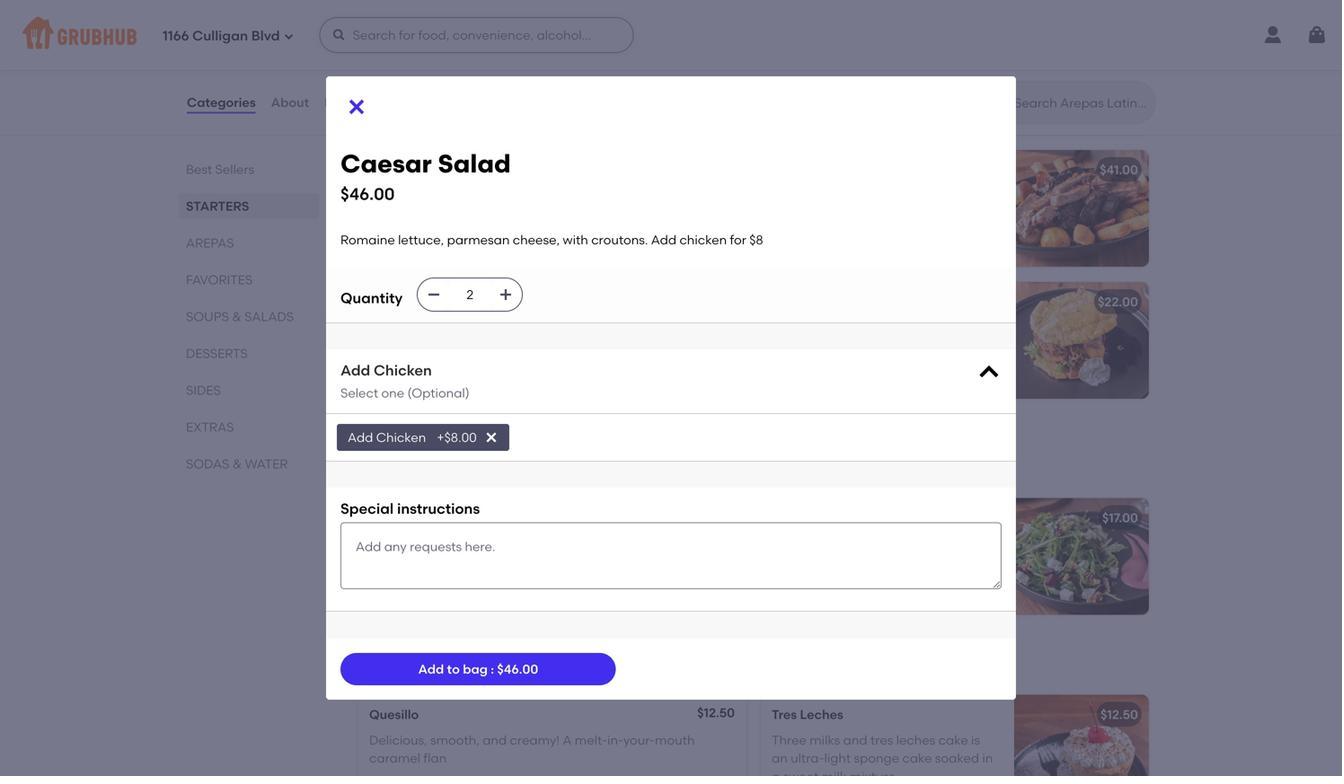 Task type: vqa. For each thing, say whether or not it's contained in the screenshot.
min associated with Coffee
no



Task type: describe. For each thing, give the bounding box(es) containing it.
to for skin
[[512, 188, 524, 203]]

monday
[[355, 462, 397, 475]]

$17.00
[[1103, 510, 1139, 526]]

sodas & water tab
[[186, 455, 312, 474]]

caesar for caesar salad $46.00
[[341, 149, 432, 179]]

arepa,
[[369, 338, 410, 353]]

chicken,
[[843, 59, 894, 75]]

with inside salted rice, chicken, beef, shrimp and green onion. served with french fries
[[923, 77, 949, 93]]

caesar salad
[[369, 510, 454, 526]]

desserts inside tab
[[186, 346, 248, 361]]

instructions
[[397, 500, 480, 518]]

add chicken select one (optional)
[[341, 362, 470, 401]]

three
[[772, 733, 807, 748]]

mouth
[[655, 733, 695, 748]]

salads for soups & salads
[[245, 309, 294, 324]]

sauce
[[428, 74, 465, 89]]

water
[[245, 457, 288, 472]]

salad for caesar salad $46.00
[[438, 149, 511, 179]]

add for add chicken select one (optional)
[[341, 362, 370, 379]]

and inside "minced beef, chorizo, chicharron, arepa, egg, plantain, white rice, red beans, and avocado"
[[413, 356, 438, 372]]

add to bag : $46.00
[[418, 662, 538, 677]]

0 vertical spatial parmesan
[[447, 232, 510, 247]]

fries
[[772, 96, 797, 111]]

three milks and tres leches cake is an ultra-light sponge cake soaked in a sweet milk mixture
[[772, 733, 993, 776]]

with inside romaine lettuce, parmesan cheese, with croutons. add chicken for $8
[[592, 536, 617, 551]]

ceviche de chicharrón
[[369, 162, 512, 178]]

starters tab
[[186, 197, 312, 216]]

melt-
[[575, 733, 608, 748]]

peppers.
[[449, 224, 503, 240]]

about
[[271, 95, 309, 110]]

0 vertical spatial croutons.
[[591, 232, 648, 247]]

sodas & water
[[186, 457, 288, 472]]

delicious,
[[369, 733, 427, 748]]

$22.00 button
[[761, 282, 1149, 399]]

1 vertical spatial croutons.
[[620, 536, 677, 551]]

quantity
[[341, 289, 403, 307]]

reviews
[[324, 95, 375, 110]]

desserts tab
[[186, 344, 312, 363]]

your-
[[624, 733, 655, 748]]

flan
[[424, 751, 447, 766]]

$15.00
[[692, 509, 731, 524]]

(optional)
[[408, 386, 470, 401]]

soups for soups & salads monday to friday
[[355, 437, 422, 460]]

caesar for caesar salad
[[369, 510, 415, 526]]

patacón maracucho image
[[1015, 282, 1149, 399]]

a
[[563, 733, 572, 748]]

Special instructions text field
[[341, 523, 1002, 590]]

beef, for round
[[502, 56, 532, 71]]

in inside 'three milks and tres leches cake is an ultra-light sponge cake soaked in a sweet milk mixture'
[[983, 751, 993, 766]]

soups & salads tab
[[186, 307, 312, 326]]

beef, inside "minced beef, chorizo, chicharron, arepa, egg, plantain, white rice, red beans, and avocado"
[[417, 320, 448, 335]]

0 vertical spatial romaine
[[341, 232, 395, 247]]

picada colombiana (chopped) image
[[1015, 150, 1149, 267]]

+
[[731, 509, 738, 524]]

svg image inside main navigation navigation
[[284, 31, 294, 42]]

best sellers
[[186, 162, 254, 177]]

ceviche de chicharrón image
[[612, 150, 747, 267]]

quesillo
[[369, 707, 419, 723]]

& for soups & salads
[[232, 309, 242, 324]]

arepas
[[186, 235, 234, 251]]

asado negro
[[369, 30, 451, 46]]

skin
[[455, 188, 478, 203]]

salted rice, chicken, beef, shrimp and green onion. served with french fries
[[772, 59, 991, 111]]

1 vertical spatial romaine
[[369, 536, 424, 551]]

2 horizontal spatial svg image
[[484, 430, 499, 445]]

served inside salted rice, chicken, beef, shrimp and green onion. served with french fries
[[878, 77, 920, 93]]

sodas
[[186, 457, 229, 472]]

caramel
[[369, 751, 421, 766]]

milk
[[822, 769, 847, 776]]

0 horizontal spatial for
[[420, 554, 436, 569]]

chicken for add chicken select one (optional)
[[374, 362, 432, 379]]

& for soups & salads monday to friday
[[426, 437, 441, 460]]

onion.
[[838, 77, 875, 93]]

select
[[341, 386, 378, 401]]

perfection
[[527, 188, 590, 203]]

tres
[[772, 707, 797, 723]]

Input item quantity number field
[[450, 279, 490, 311]]

sugar,
[[679, 56, 716, 71]]

1166
[[163, 28, 189, 44]]

salad for caesar salad
[[418, 510, 454, 526]]

0 vertical spatial chicken
[[680, 232, 727, 247]]

and down marinated
[[422, 224, 446, 240]]

1 vertical spatial cheese,
[[542, 536, 589, 551]]

plantains
[[526, 242, 583, 258]]

pork
[[424, 188, 452, 203]]

salted rice, chicken, beef, shrimp and green onion. served with french fries button
[[761, 18, 1149, 135]]

in inside crunchy pork skin fried to perfection and marinated in fresh lime, onion, cilantro, and peppers. served with avocado, and fried green plantains
[[464, 206, 475, 221]]

culligan
[[192, 28, 248, 44]]

negro
[[412, 30, 451, 46]]

beef, for chicken,
[[897, 59, 927, 75]]

soups & salads monday to friday
[[355, 437, 524, 475]]

avocado,
[[369, 242, 427, 258]]

beet salad
[[772, 510, 839, 526]]

round
[[463, 56, 499, 71]]

best sellers tab
[[186, 160, 312, 179]]

colombian
[[462, 294, 530, 310]]

0 horizontal spatial $12.50
[[697, 705, 735, 721]]

categories button
[[186, 70, 257, 135]]

and inside salted rice, chicken, beef, shrimp and green onion. served with french fries
[[772, 77, 796, 93]]

smooth,
[[430, 733, 480, 748]]

chicken for add chicken
[[376, 430, 426, 445]]

special instructions
[[341, 500, 480, 518]]

onion,
[[543, 206, 580, 221]]

extras
[[186, 420, 234, 435]]

served inside crunchy pork skin fried to perfection and marinated in fresh lime, onion, cilantro, and peppers. served with avocado, and fried green plantains
[[506, 224, 548, 240]]

potatoes
[[549, 74, 604, 89]]

friday
[[413, 462, 446, 475]]

sweet
[[783, 769, 819, 776]]

0 vertical spatial fried
[[481, 188, 509, 203]]

1 horizontal spatial cake
[[939, 733, 969, 748]]

plantain,
[[443, 338, 497, 353]]

best
[[186, 162, 212, 177]]

1 horizontal spatial desserts
[[355, 653, 453, 676]]

starters
[[186, 199, 249, 214]]

1 vertical spatial chicken
[[369, 554, 417, 569]]

arroz de la casa image
[[1015, 18, 1149, 135]]

caesar salad $46.00
[[341, 149, 511, 204]]

salted
[[772, 59, 811, 75]]



Task type: locate. For each thing, give the bounding box(es) containing it.
rice, inside salted rice, chicken, beef, shrimp and green onion. served with french fries
[[814, 59, 840, 75]]

served down the chicken,
[[878, 77, 920, 93]]

0 vertical spatial to
[[512, 188, 524, 203]]

leches
[[897, 733, 936, 748]]

raw
[[612, 56, 635, 71]]

to for salads
[[400, 462, 411, 475]]

$8 right ceviche de chicharrón image
[[750, 232, 764, 247]]

0 horizontal spatial beef,
[[417, 320, 448, 335]]

1 vertical spatial served
[[506, 224, 548, 240]]

beef, left shrimp
[[897, 59, 927, 75]]

0 horizontal spatial chicken
[[369, 554, 417, 569]]

1 vertical spatial for
[[420, 554, 436, 569]]

romaine down crunchy
[[341, 232, 395, 247]]

& up desserts tab
[[232, 309, 242, 324]]

chicken
[[680, 232, 727, 247], [369, 554, 417, 569]]

add
[[651, 232, 677, 247], [341, 362, 370, 379], [348, 430, 373, 445], [680, 536, 706, 551], [418, 662, 444, 677]]

main navigation navigation
[[0, 0, 1343, 70]]

& for sodas & water
[[232, 457, 242, 472]]

salad for beet salad
[[803, 510, 839, 526]]

svg image right blvd
[[284, 31, 294, 42]]

1 horizontal spatial served
[[878, 77, 920, 93]]

lettuce, down instructions
[[427, 536, 473, 551]]

eye-
[[436, 56, 463, 71]]

1 horizontal spatial for
[[730, 232, 747, 247]]

tres leches image
[[1015, 695, 1149, 776]]

0 vertical spatial $8
[[750, 232, 764, 247]]

fried up fresh
[[481, 188, 509, 203]]

1 vertical spatial chicken
[[376, 430, 426, 445]]

with
[[583, 56, 609, 71], [468, 74, 493, 89], [923, 77, 949, 93], [551, 224, 577, 240], [563, 232, 588, 247], [592, 536, 617, 551]]

crunchy
[[369, 188, 421, 203]]

categories
[[187, 95, 256, 110]]

0 vertical spatial lettuce,
[[398, 232, 444, 247]]

cooked
[[535, 56, 580, 71]]

chicken
[[374, 362, 432, 379], [376, 430, 426, 445]]

in right soaked
[[983, 751, 993, 766]]

romaine
[[341, 232, 395, 247], [369, 536, 424, 551]]

lettuce, inside romaine lettuce, parmesan cheese, with croutons. add chicken for $8
[[427, 536, 473, 551]]

1 vertical spatial rice,
[[536, 338, 562, 353]]

chicken up one
[[374, 362, 432, 379]]

1 horizontal spatial salads
[[446, 437, 524, 460]]

0 horizontal spatial in
[[464, 206, 475, 221]]

white
[[500, 338, 533, 353]]

dish
[[533, 294, 560, 310]]

1 vertical spatial green
[[488, 242, 523, 258]]

0 horizontal spatial desserts
[[186, 346, 248, 361]]

salads inside the 'soups & salads monday to friday'
[[446, 437, 524, 460]]

salads inside tab
[[245, 309, 294, 324]]

rice, down chicharron,
[[536, 338, 562, 353]]

0 vertical spatial served
[[878, 77, 920, 93]]

+$8.00
[[437, 430, 477, 445]]

and right smooth,
[[483, 733, 507, 748]]

parmesan down fresh
[[447, 232, 510, 247]]

salads up friday
[[446, 437, 524, 460]]

extras tab
[[186, 418, 312, 437]]

soups inside 'soups & salads' tab
[[186, 309, 229, 324]]

creamy!
[[510, 733, 560, 748]]

an
[[772, 751, 788, 766]]

salad inside caesar salad $46.00
[[438, 149, 511, 179]]

1 vertical spatial cake
[[903, 751, 932, 766]]

soups inside the 'soups & salads monday to friday'
[[355, 437, 422, 460]]

& up friday
[[426, 437, 441, 460]]

sides
[[186, 383, 221, 398]]

cilantro,
[[369, 224, 419, 240]]

in down skin
[[464, 206, 475, 221]]

to left friday
[[400, 462, 411, 475]]

salads down favorites tab
[[245, 309, 294, 324]]

$15.00 +
[[692, 509, 738, 524]]

2 horizontal spatial beef,
[[897, 59, 927, 75]]

svg image right about button
[[346, 96, 368, 118]]

minced
[[369, 320, 414, 335]]

1 vertical spatial to
[[400, 462, 411, 475]]

soups & salads
[[186, 309, 294, 324]]

0 horizontal spatial served
[[506, 224, 548, 240]]

asado
[[369, 30, 409, 46]]

leches
[[800, 707, 844, 723]]

rice,
[[814, 59, 840, 75], [536, 338, 562, 353]]

caesar down monday
[[369, 510, 415, 526]]

soups up monday
[[355, 437, 422, 460]]

wine
[[397, 74, 425, 89]]

0 horizontal spatial rice,
[[536, 338, 562, 353]]

desserts up sides
[[186, 346, 248, 361]]

1 vertical spatial soups
[[355, 437, 422, 460]]

arepas tab
[[186, 234, 312, 253]]

bandeja paisa colombian dish image
[[612, 282, 747, 399]]

0 vertical spatial $46.00
[[341, 184, 395, 204]]

1 horizontal spatial $46.00
[[497, 662, 538, 677]]

salads for soups & salads monday to friday
[[446, 437, 524, 460]]

one
[[381, 386, 405, 401]]

is
[[972, 733, 981, 748]]

1 vertical spatial desserts
[[355, 653, 453, 676]]

avocado
[[441, 356, 495, 372]]

1 vertical spatial $46.00
[[497, 662, 538, 677]]

sellers
[[215, 162, 254, 177]]

1 vertical spatial lettuce,
[[427, 536, 473, 551]]

and down the peppers.
[[430, 242, 454, 258]]

0 vertical spatial chicken
[[374, 362, 432, 379]]

$46.00
[[341, 184, 395, 204], [497, 662, 538, 677]]

$46.00 right :
[[497, 662, 538, 677]]

tres leches
[[772, 707, 844, 723]]

and
[[369, 74, 394, 89], [772, 77, 796, 93], [369, 206, 394, 221], [422, 224, 446, 240], [430, 242, 454, 258], [413, 356, 438, 372], [483, 733, 507, 748], [844, 733, 868, 748]]

and down egg,
[[413, 356, 438, 372]]

and up light
[[844, 733, 868, 748]]

bandeja
[[369, 294, 421, 310]]

soaked
[[935, 751, 980, 766]]

caesar up crunchy
[[341, 149, 432, 179]]

0 vertical spatial romaine lettuce, parmesan cheese, with croutons. add chicken for $8
[[341, 232, 764, 247]]

0 vertical spatial rice,
[[814, 59, 840, 75]]

$46.00 down ceviche
[[341, 184, 395, 204]]

1 vertical spatial romaine lettuce, parmesan cheese, with croutons. add chicken for $8
[[369, 536, 706, 569]]

fresh
[[478, 206, 508, 221]]

0 vertical spatial soups
[[186, 309, 229, 324]]

lime,
[[511, 206, 540, 221]]

1 vertical spatial caesar
[[369, 510, 415, 526]]

sides tab
[[186, 381, 312, 400]]

& inside tab
[[232, 309, 242, 324]]

$22.00
[[1098, 294, 1139, 310]]

chicharrón
[[442, 162, 512, 178]]

tres
[[871, 733, 894, 748]]

beet
[[772, 510, 800, 526]]

& inside the 'soups & salads monday to friday'
[[426, 437, 441, 460]]

for
[[730, 232, 747, 247], [420, 554, 436, 569]]

0 vertical spatial salads
[[245, 309, 294, 324]]

favorites tab
[[186, 270, 312, 289]]

shrimp
[[930, 59, 972, 75]]

red
[[565, 338, 585, 353]]

cake up soaked
[[939, 733, 969, 748]]

cake down 'leches'
[[903, 751, 932, 766]]

green down the salted
[[799, 77, 835, 93]]

and up the fries
[[772, 77, 796, 93]]

light
[[824, 751, 851, 766]]

served
[[878, 77, 920, 93], [506, 224, 548, 240]]

green inside crunchy pork skin fried to perfection and marinated in fresh lime, onion, cilantro, and peppers. served with avocado, and fried green plantains
[[488, 242, 523, 258]]

salad right beet at the right bottom of the page
[[803, 510, 839, 526]]

paisa
[[424, 294, 459, 310]]

svg image right +$8.00
[[484, 430, 499, 445]]

1 vertical spatial $8
[[439, 554, 453, 569]]

to inside crunchy pork skin fried to perfection and marinated in fresh lime, onion, cilantro, and peppers. served with avocado, and fried green plantains
[[512, 188, 524, 203]]

0 vertical spatial svg image
[[284, 31, 294, 42]]

0 horizontal spatial $46.00
[[341, 184, 395, 204]]

marinated
[[397, 206, 461, 221]]

Search Arepas Latin Cuisine search field
[[1013, 94, 1150, 111]]

2 vertical spatial to
[[447, 662, 460, 677]]

add for add to bag : $46.00
[[418, 662, 444, 677]]

0 vertical spatial cheese,
[[513, 232, 560, 247]]

mashed
[[496, 74, 546, 89]]

about button
[[270, 70, 310, 135]]

1166 culligan blvd
[[163, 28, 280, 44]]

to inside the 'soups & salads monday to friday'
[[400, 462, 411, 475]]

0 horizontal spatial svg image
[[284, 31, 294, 42]]

0 horizontal spatial salads
[[245, 309, 294, 324]]

0 vertical spatial green
[[799, 77, 835, 93]]

1 vertical spatial in
[[983, 751, 993, 766]]

parmesan down instructions
[[476, 536, 539, 551]]

minced beef, chorizo, chicharron, arepa, egg, plantain, white rice, red beans, and avocado
[[369, 320, 585, 372]]

green inside salted rice, chicken, beef, shrimp and green onion. served with french fries
[[799, 77, 835, 93]]

0 horizontal spatial cake
[[903, 751, 932, 766]]

romaine down caesar salad
[[369, 536, 424, 551]]

soups down favorites
[[186, 309, 229, 324]]

and down the "marinated" in the top left of the page
[[369, 74, 394, 89]]

& left water
[[232, 457, 242, 472]]

favorites
[[186, 272, 253, 288]]

1 horizontal spatial $12.50
[[1101, 707, 1139, 723]]

with inside crunchy pork skin fried to perfection and marinated in fresh lime, onion, cilantro, and peppers. served with avocado, and fried green plantains
[[551, 224, 577, 240]]

and inside 'three milks and tres leches cake is an ultra-light sponge cake soaked in a sweet milk mixture'
[[844, 733, 868, 748]]

1 horizontal spatial rice,
[[814, 59, 840, 75]]

beans,
[[369, 356, 410, 372]]

0 vertical spatial caesar
[[341, 149, 432, 179]]

de
[[423, 162, 439, 178]]

svg image
[[1307, 24, 1328, 46], [332, 28, 347, 42], [427, 288, 441, 302], [499, 288, 513, 302], [977, 360, 1002, 386]]

svg image
[[284, 31, 294, 42], [346, 96, 368, 118], [484, 430, 499, 445]]

beef, inside salted rice, chicken, beef, shrimp and green onion. served with french fries
[[897, 59, 927, 75]]

0 vertical spatial desserts
[[186, 346, 248, 361]]

0 horizontal spatial soups
[[186, 309, 229, 324]]

chicharron,
[[501, 320, 571, 335]]

1 horizontal spatial to
[[447, 662, 460, 677]]

to
[[512, 188, 524, 203], [400, 462, 411, 475], [447, 662, 460, 677]]

& inside tab
[[232, 457, 242, 472]]

desserts up quesillo
[[355, 653, 453, 676]]

$41.00 button
[[761, 150, 1149, 267]]

beef, up mashed
[[502, 56, 532, 71]]

add for add chicken
[[348, 430, 373, 445]]

1 vertical spatial parmesan
[[476, 536, 539, 551]]

chicken up monday
[[376, 430, 426, 445]]

0 vertical spatial in
[[464, 206, 475, 221]]

salad down friday
[[418, 510, 454, 526]]

to up lime,
[[512, 188, 524, 203]]

green down the peppers.
[[488, 242, 523, 258]]

0 vertical spatial for
[[730, 232, 747, 247]]

add chicken
[[348, 430, 426, 445]]

soups for soups & salads
[[186, 309, 229, 324]]

marinated eye-round beef, cooked with raw brown sugar, and wine sauce with mashed potatoes
[[369, 56, 716, 89]]

add inside "add chicken select one (optional)"
[[341, 362, 370, 379]]

1 horizontal spatial beef,
[[502, 56, 532, 71]]

chorizo,
[[451, 320, 498, 335]]

beet salad image
[[1015, 498, 1149, 615]]

ceviche
[[369, 162, 420, 178]]

and inside 'marinated eye-round beef, cooked with raw brown sugar, and wine sauce with mashed potatoes'
[[369, 74, 394, 89]]

$12.50
[[697, 705, 735, 721], [1101, 707, 1139, 723]]

1 vertical spatial salads
[[446, 437, 524, 460]]

2 horizontal spatial to
[[512, 188, 524, 203]]

2 vertical spatial svg image
[[484, 430, 499, 445]]

beef, up egg,
[[417, 320, 448, 335]]

chicken inside "add chicken select one (optional)"
[[374, 362, 432, 379]]

mixture
[[850, 769, 896, 776]]

crunchy pork skin fried to perfection and marinated in fresh lime, onion, cilantro, and peppers. served with avocado, and fried green plantains
[[369, 188, 590, 258]]

1 vertical spatial svg image
[[346, 96, 368, 118]]

and inside delicious, smooth, and creamy! a melt-in-your-mouth caramel flan
[[483, 733, 507, 748]]

rice, inside "minced beef, chorizo, chicharron, arepa, egg, plantain, white rice, red beans, and avocado"
[[536, 338, 562, 353]]

served down lime,
[[506, 224, 548, 240]]

1 horizontal spatial in
[[983, 751, 993, 766]]

$46.00 inside caesar salad $46.00
[[341, 184, 395, 204]]

0 horizontal spatial to
[[400, 462, 411, 475]]

1 horizontal spatial $8
[[750, 232, 764, 247]]

blvd
[[251, 28, 280, 44]]

1 horizontal spatial green
[[799, 77, 835, 93]]

0 horizontal spatial $8
[[439, 554, 453, 569]]

beef, inside 'marinated eye-round beef, cooked with raw brown sugar, and wine sauce with mashed potatoes'
[[502, 56, 532, 71]]

brown
[[638, 56, 676, 71]]

1 horizontal spatial soups
[[355, 437, 422, 460]]

0 horizontal spatial green
[[488, 242, 523, 258]]

bandeja paisa colombian dish
[[369, 294, 560, 310]]

$8 down instructions
[[439, 554, 453, 569]]

ultra-
[[791, 751, 825, 766]]

1 horizontal spatial svg image
[[346, 96, 368, 118]]

marinated
[[369, 56, 433, 71]]

and up cilantro,
[[369, 206, 394, 221]]

sponge
[[854, 751, 900, 766]]

fried down the peppers.
[[457, 242, 485, 258]]

rice, up onion.
[[814, 59, 840, 75]]

1 horizontal spatial chicken
[[680, 232, 727, 247]]

lettuce, down marinated
[[398, 232, 444, 247]]

milks
[[810, 733, 840, 748]]

to left bag
[[447, 662, 460, 677]]

caesar inside caesar salad $46.00
[[341, 149, 432, 179]]

0 vertical spatial cake
[[939, 733, 969, 748]]

reviews button
[[324, 70, 375, 135]]

salad up skin
[[438, 149, 511, 179]]

$8
[[750, 232, 764, 247], [439, 554, 453, 569]]

green
[[799, 77, 835, 93], [488, 242, 523, 258]]

1 vertical spatial fried
[[457, 242, 485, 258]]



